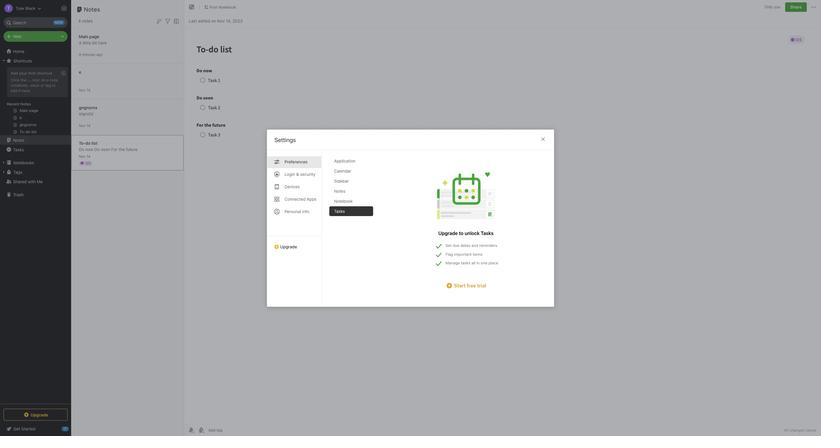 Task type: vqa. For each thing, say whether or not it's contained in the screenshot.
Do now Do soon For the future
yes



Task type: locate. For each thing, give the bounding box(es) containing it.
expand tags image
[[1, 170, 6, 175]]

shared
[[13, 179, 27, 184]]

edited
[[198, 18, 210, 23]]

start
[[454, 283, 466, 289]]

expand note image
[[188, 4, 195, 11]]

tasks tab
[[330, 207, 373, 216]]

the right for
[[119, 147, 125, 152]]

notebook
[[219, 5, 236, 9], [334, 199, 353, 204]]

apps
[[307, 197, 317, 202]]

upgrade for the left upgrade popup button
[[31, 413, 48, 418]]

notes
[[84, 6, 100, 13], [20, 102, 31, 106], [13, 138, 24, 143], [334, 189, 346, 194]]

nov down sfgnsfd
[[79, 124, 86, 128]]

0 vertical spatial notebook
[[219, 5, 236, 9]]

login & security
[[285, 172, 316, 177]]

the left ...
[[21, 78, 26, 82]]

the
[[21, 78, 26, 82], [119, 147, 125, 152]]

little
[[83, 40, 91, 45]]

notebook inside 'tab'
[[334, 199, 353, 204]]

9 minutes ago
[[79, 52, 103, 57]]

important
[[455, 252, 472, 257]]

0 vertical spatial the
[[21, 78, 26, 82]]

Note Editor text field
[[184, 28, 822, 425]]

Search text field
[[8, 17, 63, 28]]

a
[[47, 78, 49, 82]]

shortcuts button
[[0, 56, 71, 66]]

to
[[52, 83, 56, 88], [459, 231, 464, 236]]

0 horizontal spatial to
[[52, 83, 56, 88]]

on inside icon on a note, notebook, stack or tag to add it here.
[[41, 78, 46, 82]]

notebook down notes tab
[[334, 199, 353, 204]]

14 up gngnsrns
[[87, 88, 90, 92]]

0 horizontal spatial do
[[79, 147, 84, 152]]

a
[[79, 40, 82, 45]]

notebook right the first
[[219, 5, 236, 9]]

0 vertical spatial nov 14
[[79, 88, 90, 92]]

1 vertical spatial the
[[119, 147, 125, 152]]

tab list containing application
[[330, 156, 378, 307]]

1 vertical spatial 14
[[87, 124, 90, 128]]

share
[[791, 4, 802, 9]]

one
[[481, 261, 488, 266]]

do down list
[[94, 147, 100, 152]]

notebook inside button
[[219, 5, 236, 9]]

to-do list
[[79, 141, 97, 146]]

None search field
[[8, 17, 63, 28]]

to left unlock
[[459, 231, 464, 236]]

2 vertical spatial nov 14
[[79, 154, 90, 159]]

on right the edited
[[211, 18, 216, 23]]

1 vertical spatial notebook
[[334, 199, 353, 204]]

to down note,
[[52, 83, 56, 88]]

shared with me
[[13, 179, 43, 184]]

tasks down notebook 'tab'
[[334, 209, 345, 214]]

click the ...
[[11, 78, 31, 82]]

notes link
[[0, 136, 71, 145]]

9
[[79, 52, 81, 57]]

14 down sfgnsfd
[[87, 124, 90, 128]]

add tag image
[[198, 427, 205, 435]]

nov left 14,
[[217, 18, 225, 23]]

only you
[[765, 5, 781, 9]]

1 horizontal spatial do
[[94, 147, 100, 152]]

expand notebooks image
[[1, 160, 6, 165]]

1 horizontal spatial to
[[459, 231, 464, 236]]

for
[[111, 147, 118, 152]]

tasks button
[[0, 145, 71, 155]]

all
[[472, 261, 476, 266]]

list
[[92, 141, 97, 146]]

due
[[453, 243, 460, 248]]

notebooks
[[13, 160, 34, 165]]

1 horizontal spatial on
[[211, 18, 216, 23]]

notes
[[82, 18, 93, 23]]

2 vertical spatial tasks
[[481, 231, 494, 236]]

nov up 0/3
[[79, 154, 86, 159]]

here
[[98, 40, 107, 45]]

nov 14 down sfgnsfd
[[79, 124, 90, 128]]

and
[[472, 243, 479, 248]]

tasks inside tab
[[334, 209, 345, 214]]

saved
[[806, 429, 817, 433]]

tasks up notebooks
[[13, 147, 24, 152]]

0 horizontal spatial tasks
[[13, 147, 24, 152]]

tasks up the reminders
[[481, 231, 494, 236]]

0 horizontal spatial on
[[41, 78, 46, 82]]

0 horizontal spatial notebook
[[219, 5, 236, 9]]

notebook,
[[11, 83, 29, 88]]

set due dates and reminders
[[446, 243, 498, 248]]

free
[[467, 283, 476, 289]]

2 horizontal spatial upgrade
[[439, 231, 458, 236]]

notes down sidebar
[[334, 189, 346, 194]]

1 horizontal spatial notebook
[[334, 199, 353, 204]]

0 vertical spatial upgrade button
[[267, 236, 322, 252]]

2 vertical spatial upgrade
[[31, 413, 48, 418]]

14 up 0/3
[[87, 154, 90, 159]]

notes up tasks button
[[13, 138, 24, 143]]

group containing add your first shortcut
[[0, 66, 71, 138]]

reminders
[[480, 243, 498, 248]]

all
[[785, 429, 789, 433]]

home link
[[0, 47, 71, 56]]

application
[[334, 159, 356, 164]]

nov
[[217, 18, 225, 23], [79, 88, 86, 92], [79, 124, 86, 128], [79, 154, 86, 159]]

devices
[[285, 184, 300, 189]]

1 vertical spatial upgrade button
[[4, 410, 68, 421]]

1 vertical spatial tasks
[[334, 209, 345, 214]]

1 vertical spatial to
[[459, 231, 464, 236]]

start free trial link
[[434, 282, 499, 289]]

note,
[[50, 78, 59, 82]]

tree
[[0, 47, 71, 404]]

on left 'a'
[[41, 78, 46, 82]]

minutes
[[82, 52, 95, 57]]

0 horizontal spatial upgrade button
[[4, 410, 68, 421]]

0 vertical spatial 14
[[87, 88, 90, 92]]

on
[[211, 18, 216, 23], [41, 78, 46, 82]]

0 vertical spatial on
[[211, 18, 216, 23]]

1 horizontal spatial upgrade
[[280, 245, 297, 250]]

upgrade
[[439, 231, 458, 236], [280, 245, 297, 250], [31, 413, 48, 418]]

notes right "recent"
[[20, 102, 31, 106]]

tasks
[[461, 261, 471, 266]]

group
[[0, 66, 71, 138]]

2 nov 14 from the top
[[79, 124, 90, 128]]

page
[[89, 34, 99, 39]]

close image
[[540, 136, 547, 143]]

tab list
[[267, 150, 322, 307], [330, 156, 378, 307]]

0 vertical spatial tasks
[[13, 147, 24, 152]]

do down to-
[[79, 147, 84, 152]]

shared with me link
[[0, 177, 71, 187]]

set
[[446, 243, 452, 248]]

notes up notes
[[84, 6, 100, 13]]

tab list containing preferences
[[267, 150, 322, 307]]

nov 14 up gngnsrns
[[79, 88, 90, 92]]

14
[[87, 88, 90, 92], [87, 124, 90, 128], [87, 154, 90, 159]]

add a reminder image
[[188, 427, 195, 435]]

0 horizontal spatial upgrade
[[31, 413, 48, 418]]

4 notes
[[78, 18, 93, 23]]

1 vertical spatial on
[[41, 78, 46, 82]]

do
[[86, 141, 91, 146]]

login
[[285, 172, 295, 177]]

1 vertical spatial nov 14
[[79, 124, 90, 128]]

notes tab
[[330, 186, 373, 196]]

personal info
[[285, 209, 310, 214]]

tasks
[[13, 147, 24, 152], [334, 209, 345, 214], [481, 231, 494, 236]]

upgrade button
[[267, 236, 322, 252], [4, 410, 68, 421]]

add your first shortcut
[[11, 71, 52, 76]]

1 horizontal spatial tab list
[[330, 156, 378, 307]]

nov 14 up 0/3
[[79, 154, 90, 159]]

sidebar
[[334, 179, 349, 184]]

2 vertical spatial 14
[[87, 154, 90, 159]]

nov 14
[[79, 88, 90, 92], [79, 124, 90, 128], [79, 154, 90, 159]]

1 vertical spatial upgrade
[[280, 245, 297, 250]]

0 vertical spatial to
[[52, 83, 56, 88]]

in
[[477, 261, 480, 266]]

0 horizontal spatial tab list
[[267, 150, 322, 307]]

1 horizontal spatial tasks
[[334, 209, 345, 214]]

0 vertical spatial upgrade
[[439, 231, 458, 236]]

security
[[300, 172, 316, 177]]

flag important items
[[446, 252, 483, 257]]



Task type: describe. For each thing, give the bounding box(es) containing it.
sidebar tab
[[330, 176, 373, 186]]

soon
[[101, 147, 110, 152]]

1 horizontal spatial upgrade button
[[267, 236, 322, 252]]

gngnsrns
[[79, 105, 97, 110]]

upgrade to unlock tasks
[[439, 231, 494, 236]]

3 nov 14 from the top
[[79, 154, 90, 159]]

e
[[79, 70, 81, 75]]

new
[[13, 34, 22, 39]]

here.
[[22, 88, 31, 93]]

flag
[[446, 252, 453, 257]]

calendar
[[334, 169, 351, 174]]

new button
[[4, 31, 68, 42]]

your
[[19, 71, 27, 76]]

on inside note window element
[[211, 18, 216, 23]]

notebooks link
[[0, 158, 71, 168]]

add
[[11, 88, 17, 93]]

calendar tab
[[330, 166, 373, 176]]

do now do soon for the future
[[79, 147, 138, 152]]

trash
[[13, 192, 24, 197]]

2 horizontal spatial tasks
[[481, 231, 494, 236]]

main page a little bit here
[[79, 34, 107, 45]]

home
[[13, 49, 24, 54]]

notes inside the 'note list' element
[[84, 6, 100, 13]]

shortcut
[[37, 71, 52, 76]]

me
[[37, 179, 43, 184]]

14,
[[226, 18, 232, 23]]

tags
[[13, 170, 22, 175]]

note list element
[[71, 0, 184, 437]]

manage
[[446, 261, 460, 266]]

personal
[[285, 209, 301, 214]]

first notebook
[[210, 5, 236, 9]]

3 14 from the top
[[87, 154, 90, 159]]

2 do from the left
[[94, 147, 100, 152]]

trash link
[[0, 190, 71, 200]]

notebook tab
[[330, 197, 373, 206]]

to inside icon on a note, notebook, stack or tag to add it here.
[[52, 83, 56, 88]]

connected apps
[[285, 197, 317, 202]]

recent notes
[[7, 102, 31, 106]]

1 do from the left
[[79, 147, 84, 152]]

2 14 from the top
[[87, 124, 90, 128]]

settings image
[[61, 5, 68, 12]]

first
[[210, 5, 218, 9]]

only
[[765, 5, 773, 9]]

0 horizontal spatial the
[[21, 78, 26, 82]]

it
[[19, 88, 21, 93]]

info
[[302, 209, 310, 214]]

group inside tree
[[0, 66, 71, 138]]

start free trial
[[454, 283, 487, 289]]

nov down e
[[79, 88, 86, 92]]

last
[[189, 18, 197, 23]]

1 horizontal spatial the
[[119, 147, 125, 152]]

changes
[[790, 429, 805, 433]]

tags button
[[0, 168, 71, 177]]

main
[[79, 34, 88, 39]]

first
[[28, 71, 36, 76]]

notes inside tab
[[334, 189, 346, 194]]

icon
[[32, 78, 40, 82]]

icon on a note, notebook, stack or tag to add it here.
[[11, 78, 59, 93]]

to-
[[79, 141, 86, 146]]

stack
[[30, 83, 39, 88]]

tasks inside button
[[13, 147, 24, 152]]

manage tasks all in one place
[[446, 261, 499, 266]]

future
[[126, 147, 138, 152]]

2023
[[233, 18, 243, 23]]

1 14 from the top
[[87, 88, 90, 92]]

1 nov 14 from the top
[[79, 88, 90, 92]]

tree containing home
[[0, 47, 71, 404]]

application tab
[[330, 156, 373, 166]]

nov inside note window element
[[217, 18, 225, 23]]

shortcuts
[[13, 58, 32, 63]]

note window element
[[184, 0, 822, 437]]

place
[[489, 261, 499, 266]]

you
[[774, 5, 781, 9]]

4
[[78, 18, 81, 23]]

click
[[11, 78, 20, 82]]

settings
[[275, 137, 296, 143]]

trial
[[477, 283, 487, 289]]

add
[[11, 71, 18, 76]]

sfgnsfd
[[79, 111, 93, 116]]

items
[[473, 252, 483, 257]]

now
[[85, 147, 93, 152]]

...
[[27, 78, 31, 82]]

&
[[296, 172, 299, 177]]

tag
[[45, 83, 51, 88]]

preferences
[[285, 159, 308, 164]]

with
[[28, 179, 36, 184]]

upgrade for the right upgrade popup button
[[280, 245, 297, 250]]

first notebook button
[[202, 3, 238, 11]]

all changes saved
[[785, 429, 817, 433]]

bit
[[92, 40, 97, 45]]

share button
[[786, 2, 807, 12]]

last edited on nov 14, 2023
[[189, 18, 243, 23]]

recent
[[7, 102, 19, 106]]

ago
[[96, 52, 103, 57]]

0/3
[[85, 161, 91, 166]]



